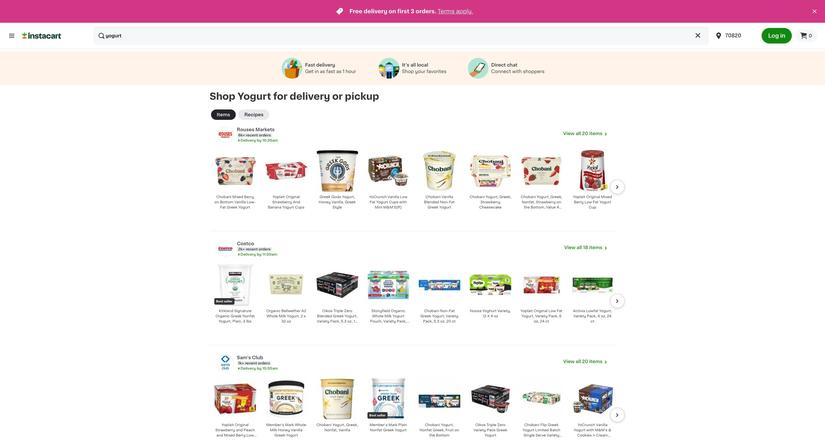 Task type: locate. For each thing, give the bounding box(es) containing it.
2 item carousel region from the top
[[203, 261, 625, 348]]

1 vertical spatial item carousel region
[[203, 261, 625, 348]]

limited time offer region
[[0, 0, 811, 23]]

kirkland signature organic greek nonfat yogurt, plain, 3 lbs image
[[214, 264, 256, 306]]

chobani flip greek yogurt limited batch single serve variety pack image
[[521, 379, 563, 421]]

3 item carousel region from the top
[[203, 376, 625, 444]]

item carousel region for "costco show all 18 items" element
[[203, 261, 625, 348]]

chobani yogurt, nonfat greek, fruit on the bottom image
[[418, 379, 460, 421]]

None search field
[[94, 27, 708, 45]]

1 item carousel region from the top
[[203, 147, 625, 234]]

yoplait original strawberry and banana yogurt cups image
[[265, 150, 307, 192]]

item carousel region for sam's club show all 20 items 'element'
[[203, 376, 625, 444]]

item carousel region for rouses markets show all 20 items element
[[203, 147, 625, 234]]

member's mark plain nonfat greek yogurt image
[[367, 379, 409, 421]]

yocrunch vanilla low fat yogurt cups with mini m&m's(r) image
[[367, 150, 409, 192]]

item carousel region
[[203, 147, 625, 234], [203, 261, 625, 348], [203, 376, 625, 444]]

yoplait original low fat yogurt, variety pack, 6 oz, 24 ct image
[[521, 264, 563, 306]]

costco show all 18 items element
[[237, 241, 564, 247]]

activia lowfat yogurt, variety pack, 4 oz, 24 ct image
[[572, 264, 614, 306]]

stonyfield organic whole milk yogurt pouch, variety pack, 3.5 oz, 16 ct image
[[367, 264, 409, 306]]

2 vertical spatial item carousel region
[[203, 376, 625, 444]]

organic bellwether a2 whole milk yogurt, 2 x 32 oz image
[[265, 264, 307, 306]]

chobani non-fat greek yogurt, variety pack, 5.3 oz, 20 ct image
[[418, 264, 460, 306]]

greek gods yogurt, honey vanilla, greek style image
[[316, 150, 358, 192]]

0 vertical spatial item carousel region
[[203, 147, 625, 234]]

chobani vanilla blended non-fat greek yogurt image
[[418, 150, 460, 192]]



Task type: vqa. For each thing, say whether or not it's contained in the screenshot.
receipt
no



Task type: describe. For each thing, give the bounding box(es) containing it.
rouses markets show all 20 items element
[[237, 126, 563, 133]]

yoplait original strawberry and peach and mixed berry low fat yogurt image
[[214, 379, 256, 421]]

oikos triple zero blended greek yogurt, variety pack, 5.3 oz, 18 ct image
[[316, 264, 358, 306]]

oikos triple zero variety pack greek yogurt image
[[470, 379, 511, 421]]

noosa yoghurt variety, 12 x 4 oz image
[[470, 264, 511, 306]]

chobani yogurt, greek, strawberry cheesecake image
[[470, 150, 511, 192]]

instacart logo image
[[22, 32, 61, 40]]

chobani mixed berry on bottom vanilla low-fat greek yogurt image
[[214, 150, 256, 192]]

yoplait original mixed berry low fat yogurt cup image
[[572, 150, 614, 192]]

chobani yogurt, greek, nonfat, strawberry on the bottom, value 4 pack image
[[521, 150, 563, 192]]

Search field
[[94, 27, 708, 45]]

member's mark whole milk honey vanilla greek yogurt image
[[265, 379, 307, 421]]

yocrunch vanilla yogurt with m&m's & cookies n cream lowfat with oreo image
[[572, 379, 614, 421]]

chobani yogurt, greek, nonfat, vanilla image
[[316, 379, 358, 421]]

sam's club show all 20 items element
[[237, 355, 563, 361]]



